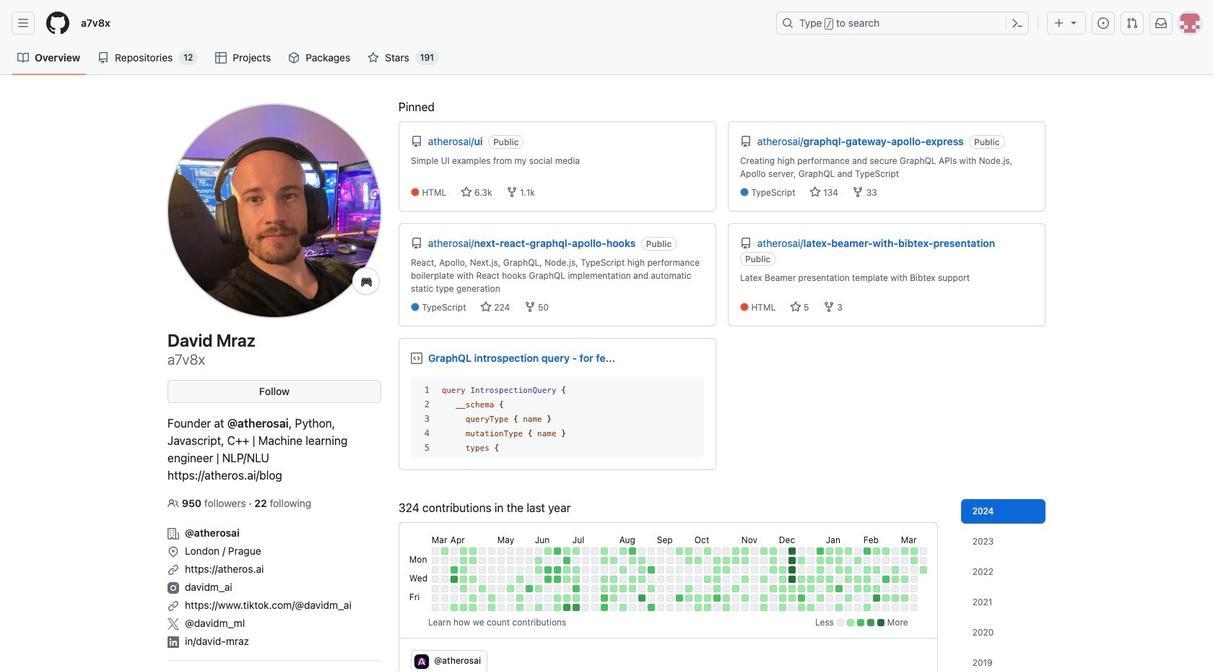 Task type: vqa. For each thing, say whether or not it's contained in the screenshot.
in corresponding to Edition
no



Task type: locate. For each thing, give the bounding box(es) containing it.
stars image
[[480, 301, 492, 313]]

forks image
[[506, 186, 518, 198], [823, 301, 835, 313]]

code square image
[[411, 352, 423, 364]]

book image
[[17, 52, 29, 64]]

1 horizontal spatial stars image
[[790, 301, 802, 313]]

repo image for stars icon
[[411, 238, 423, 249]]

stars image
[[461, 186, 472, 198], [810, 186, 821, 198], [790, 301, 802, 313]]

repo image
[[98, 52, 109, 64], [411, 136, 423, 147], [740, 136, 752, 147], [411, 238, 423, 249], [740, 238, 752, 249]]

0 horizontal spatial forks image
[[506, 186, 518, 198]]

repo image for rightmost stars image
[[740, 136, 752, 147]]

1 vertical spatial forks image
[[524, 301, 536, 313]]

cell
[[432, 548, 439, 555], [441, 548, 449, 555], [451, 548, 458, 555], [460, 548, 467, 555], [469, 548, 477, 555], [479, 548, 486, 555], [488, 548, 495, 555], [498, 548, 505, 555], [507, 548, 514, 555], [516, 548, 524, 555], [526, 548, 533, 555], [535, 548, 542, 555], [545, 548, 552, 555], [554, 548, 561, 555], [563, 548, 571, 555], [573, 548, 580, 555], [582, 548, 589, 555], [592, 548, 599, 555], [601, 548, 608, 555], [610, 548, 618, 555], [620, 548, 627, 555], [629, 548, 636, 555], [639, 548, 646, 555], [648, 548, 655, 555], [657, 548, 665, 555], [667, 548, 674, 555], [676, 548, 683, 555], [685, 548, 693, 555], [695, 548, 702, 555], [704, 548, 711, 555], [714, 548, 721, 555], [723, 548, 730, 555], [732, 548, 740, 555], [742, 548, 749, 555], [751, 548, 758, 555], [761, 548, 768, 555], [770, 548, 777, 555], [779, 548, 787, 555], [789, 548, 796, 555], [798, 548, 805, 555], [808, 548, 815, 555], [817, 548, 824, 555], [826, 548, 834, 555], [836, 548, 843, 555], [845, 548, 852, 555], [855, 548, 862, 555], [864, 548, 871, 555], [873, 548, 881, 555], [883, 548, 890, 555], [892, 548, 899, 555], [901, 548, 909, 555], [911, 548, 918, 555], [920, 548, 927, 555], [432, 557, 439, 564], [441, 557, 449, 564], [451, 557, 458, 564], [460, 557, 467, 564], [469, 557, 477, 564], [479, 557, 486, 564], [488, 557, 495, 564], [498, 557, 505, 564], [507, 557, 514, 564], [516, 557, 524, 564], [526, 557, 533, 564], [535, 557, 542, 564], [545, 557, 552, 564], [554, 557, 561, 564], [563, 557, 571, 564], [573, 557, 580, 564], [582, 557, 589, 564], [592, 557, 599, 564], [601, 557, 608, 564], [610, 557, 618, 564], [620, 557, 627, 564], [629, 557, 636, 564], [639, 557, 646, 564], [648, 557, 655, 564], [657, 557, 665, 564], [667, 557, 674, 564], [676, 557, 683, 564], [685, 557, 693, 564], [695, 557, 702, 564], [704, 557, 711, 564], [714, 557, 721, 564], [723, 557, 730, 564], [732, 557, 740, 564], [742, 557, 749, 564], [751, 557, 758, 564], [761, 557, 768, 564], [770, 557, 777, 564], [779, 557, 787, 564], [789, 557, 796, 564], [798, 557, 805, 564], [808, 557, 815, 564], [817, 557, 824, 564], [826, 557, 834, 564], [836, 557, 843, 564], [845, 557, 852, 564], [855, 557, 862, 564], [864, 557, 871, 564], [873, 557, 881, 564], [883, 557, 890, 564], [892, 557, 899, 564], [901, 557, 909, 564], [911, 557, 918, 564], [920, 557, 927, 564], [432, 566, 439, 574], [441, 566, 449, 574], [451, 566, 458, 574], [460, 566, 467, 574], [469, 566, 477, 574], [479, 566, 486, 574], [488, 566, 495, 574], [498, 566, 505, 574], [507, 566, 514, 574], [516, 566, 524, 574], [526, 566, 533, 574], [535, 566, 542, 574], [545, 566, 552, 574], [554, 566, 561, 574], [563, 566, 571, 574], [573, 566, 580, 574], [582, 566, 589, 574], [592, 566, 599, 574], [601, 566, 608, 574], [610, 566, 618, 574], [620, 566, 627, 574], [629, 566, 636, 574], [639, 566, 646, 574], [648, 566, 655, 574], [657, 566, 665, 574], [667, 566, 674, 574], [676, 566, 683, 574], [685, 566, 693, 574], [695, 566, 702, 574], [704, 566, 711, 574], [714, 566, 721, 574], [723, 566, 730, 574], [732, 566, 740, 574], [742, 566, 749, 574], [751, 566, 758, 574], [761, 566, 768, 574], [770, 566, 777, 574], [779, 566, 787, 574], [789, 566, 796, 574], [798, 566, 805, 574], [808, 566, 815, 574], [817, 566, 824, 574], [826, 566, 834, 574], [836, 566, 843, 574], [845, 566, 852, 574], [855, 566, 862, 574], [864, 566, 871, 574], [873, 566, 881, 574], [883, 566, 890, 574], [892, 566, 899, 574], [901, 566, 909, 574], [911, 566, 918, 574], [920, 566, 927, 574], [432, 576, 439, 583], [441, 576, 449, 583], [451, 576, 458, 583], [460, 576, 467, 583], [469, 576, 477, 583], [479, 576, 486, 583], [488, 576, 495, 583], [498, 576, 505, 583], [507, 576, 514, 583], [516, 576, 524, 583], [526, 576, 533, 583], [535, 576, 542, 583], [545, 576, 552, 583], [554, 576, 561, 583], [563, 576, 571, 583], [573, 576, 580, 583], [582, 576, 589, 583], [592, 576, 599, 583], [601, 576, 608, 583], [610, 576, 618, 583], [620, 576, 627, 583], [629, 576, 636, 583], [639, 576, 646, 583], [648, 576, 655, 583], [657, 576, 665, 583], [667, 576, 674, 583], [676, 576, 683, 583], [685, 576, 693, 583], [695, 576, 702, 583], [704, 576, 711, 583], [714, 576, 721, 583], [723, 576, 730, 583], [732, 576, 740, 583], [742, 576, 749, 583], [751, 576, 758, 583], [761, 576, 768, 583], [770, 576, 777, 583], [779, 576, 787, 583], [789, 576, 796, 583], [798, 576, 805, 583], [808, 576, 815, 583], [817, 576, 824, 583], [826, 576, 834, 583], [836, 576, 843, 583], [845, 576, 852, 583], [855, 576, 862, 583], [864, 576, 871, 583], [873, 576, 881, 583], [883, 576, 890, 583], [892, 576, 899, 583], [901, 576, 909, 583], [911, 576, 918, 583], [432, 585, 439, 592], [441, 585, 449, 592], [451, 585, 458, 592], [460, 585, 467, 592], [469, 585, 477, 592], [479, 585, 486, 592], [488, 585, 495, 592], [498, 585, 505, 592], [507, 585, 514, 592], [516, 585, 524, 592], [526, 585, 533, 592], [535, 585, 542, 592], [545, 585, 552, 592], [554, 585, 561, 592], [563, 585, 571, 592], [573, 585, 580, 592], [582, 585, 589, 592], [592, 585, 599, 592], [601, 585, 608, 592], [610, 585, 618, 592], [620, 585, 627, 592], [629, 585, 636, 592], [639, 585, 646, 592], [648, 585, 655, 592], [657, 585, 665, 592], [667, 585, 674, 592], [676, 585, 683, 592], [685, 585, 693, 592], [695, 585, 702, 592], [704, 585, 711, 592], [714, 585, 721, 592], [723, 585, 730, 592], [732, 585, 740, 592], [742, 585, 749, 592], [751, 585, 758, 592], [761, 585, 768, 592], [770, 585, 777, 592], [779, 585, 787, 592], [789, 585, 796, 592], [798, 585, 805, 592], [808, 585, 815, 592], [817, 585, 824, 592], [826, 585, 834, 592], [836, 585, 843, 592], [845, 585, 852, 592], [855, 585, 862, 592], [864, 585, 871, 592], [873, 585, 881, 592], [883, 585, 890, 592], [892, 585, 899, 592], [901, 585, 909, 592], [911, 585, 918, 592], [432, 595, 439, 602], [441, 595, 449, 602], [451, 595, 458, 602], [460, 595, 467, 602], [469, 595, 477, 602], [479, 595, 486, 602], [488, 595, 495, 602], [498, 595, 505, 602], [507, 595, 514, 602], [516, 595, 524, 602], [526, 595, 533, 602], [535, 595, 542, 602], [545, 595, 552, 602], [554, 595, 561, 602], [563, 595, 571, 602], [573, 595, 580, 602], [582, 595, 589, 602], [592, 595, 599, 602], [601, 595, 608, 602], [610, 595, 618, 602], [620, 595, 627, 602], [629, 595, 636, 602], [639, 595, 646, 602], [648, 595, 655, 602], [657, 595, 665, 602], [667, 595, 674, 602], [676, 595, 683, 602], [685, 595, 693, 602], [695, 595, 702, 602], [704, 595, 711, 602], [714, 595, 721, 602], [723, 595, 730, 602], [732, 595, 740, 602], [742, 595, 749, 602], [751, 595, 758, 602], [761, 595, 768, 602], [770, 595, 777, 602], [779, 595, 787, 602], [789, 595, 796, 602], [798, 595, 805, 602], [808, 595, 815, 602], [817, 595, 824, 602], [826, 595, 834, 602], [836, 595, 843, 602], [845, 595, 852, 602], [855, 595, 862, 602], [864, 595, 871, 602], [873, 595, 881, 602], [883, 595, 890, 602], [892, 595, 899, 602], [901, 595, 909, 602], [911, 595, 918, 602], [432, 604, 439, 611], [441, 604, 449, 611], [451, 604, 458, 611], [460, 604, 467, 611], [469, 604, 477, 611], [479, 604, 486, 611], [488, 604, 495, 611], [498, 604, 505, 611], [507, 604, 514, 611], [516, 604, 524, 611], [526, 604, 533, 611], [535, 604, 542, 611], [545, 604, 552, 611], [554, 604, 561, 611], [563, 604, 571, 611], [573, 604, 580, 611], [582, 604, 589, 611], [592, 604, 599, 611], [601, 604, 608, 611], [610, 604, 618, 611], [620, 604, 627, 611], [629, 604, 636, 611], [639, 604, 646, 611], [648, 604, 655, 611], [657, 604, 665, 611], [667, 604, 674, 611], [676, 604, 683, 611], [685, 604, 693, 611], [695, 604, 702, 611], [704, 604, 711, 611], [714, 604, 721, 611], [723, 604, 730, 611], [732, 604, 740, 611], [742, 604, 749, 611], [751, 604, 758, 611], [761, 604, 768, 611], [770, 604, 777, 611], [779, 604, 787, 611], [789, 604, 796, 611], [798, 604, 805, 611], [808, 604, 815, 611], [817, 604, 824, 611], [826, 604, 834, 611], [836, 604, 843, 611], [845, 604, 852, 611], [855, 604, 862, 611], [864, 604, 871, 611], [873, 604, 881, 611], [883, 604, 890, 611], [892, 604, 899, 611], [901, 604, 909, 611], [911, 604, 918, 611]]

2 horizontal spatial stars image
[[810, 186, 821, 198]]

0 horizontal spatial forks image
[[524, 301, 536, 313]]

organization image
[[168, 528, 179, 540]]

0 horizontal spatial stars image
[[461, 186, 472, 198]]

command palette image
[[1012, 17, 1024, 29]]

table image
[[216, 52, 227, 64]]

home location: london / prague element
[[168, 540, 381, 558]]

organization: @atherosai element
[[168, 522, 381, 540]]

1 vertical spatial forks image
[[823, 301, 835, 313]]

forks image for stars icon
[[524, 301, 536, 313]]

forks image
[[853, 186, 864, 198], [524, 301, 536, 313]]

0 vertical spatial forks image
[[853, 186, 864, 198]]

0 vertical spatial forks image
[[506, 186, 518, 198]]

people image
[[168, 498, 179, 509]]

grid
[[407, 532, 930, 613]]

1 horizontal spatial forks image
[[823, 301, 835, 313]]

homepage image
[[46, 12, 69, 35]]

1 horizontal spatial forks image
[[853, 186, 864, 198]]



Task type: describe. For each thing, give the bounding box(es) containing it.
repo image for the left stars image
[[411, 136, 423, 147]]

Follow a7v8x submit
[[168, 380, 381, 403]]

location image
[[168, 546, 179, 558]]

plus image
[[1054, 17, 1066, 29]]

view a7v8x's full-sized avatar image
[[168, 104, 381, 318]]

forks image for the left stars image
[[506, 186, 518, 198]]

forks image for middle stars image
[[823, 301, 835, 313]]

package image
[[288, 52, 300, 64]]

issue opened image
[[1098, 17, 1110, 29]]

notifications image
[[1156, 17, 1167, 29]]

social account image
[[168, 600, 179, 612]]

link image
[[168, 564, 179, 576]]

forks image for rightmost stars image
[[853, 186, 864, 198]]

star image
[[368, 52, 379, 64]]

triangle down image
[[1068, 17, 1080, 28]]

git pull request image
[[1127, 17, 1139, 29]]

repo image for middle stars image
[[740, 238, 752, 249]]



